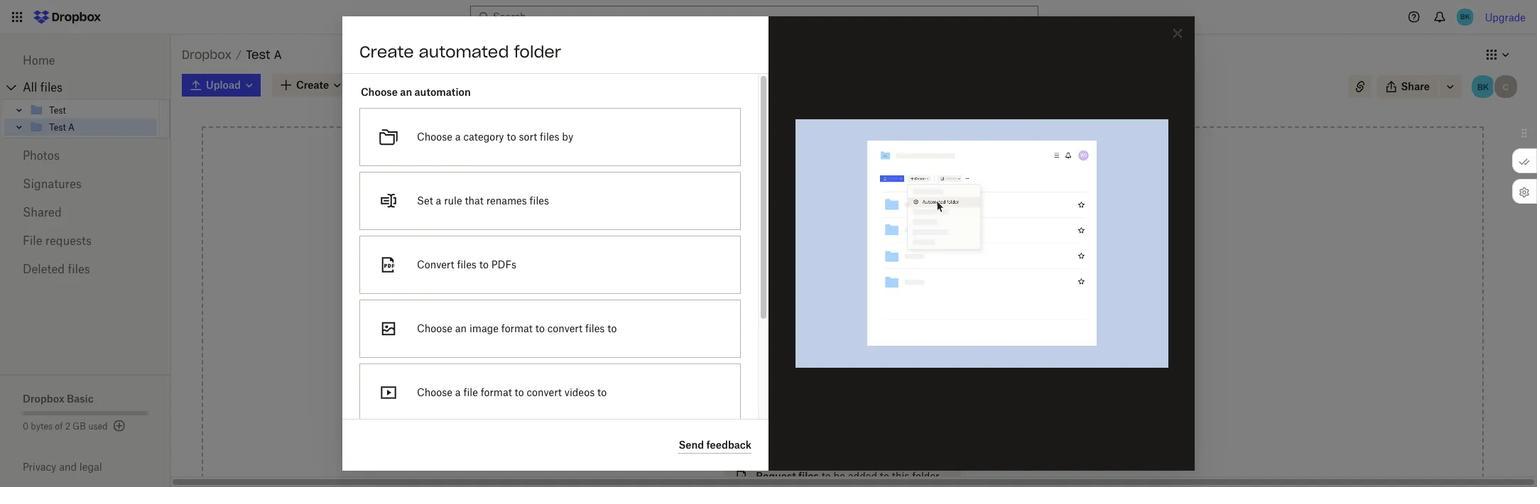 Task type: describe. For each thing, give the bounding box(es) containing it.
file requests
[[23, 234, 92, 248]]

automation
[[415, 86, 471, 98]]

files right 'renames'
[[530, 195, 549, 207]]

choose for choose a category to sort files by
[[417, 131, 452, 143]]

button
[[872, 283, 903, 295]]

test for test a
[[49, 122, 66, 132]]

drop
[[782, 267, 806, 279]]

be
[[834, 470, 845, 482]]

convert files to pdfs
[[417, 259, 516, 271]]

that
[[465, 195, 484, 207]]

test for test
[[49, 105, 66, 115]]

automated
[[419, 42, 509, 62]]

test a
[[49, 122, 75, 132]]

dropbox for dropbox / test a
[[182, 48, 232, 62]]

global header element
[[0, 0, 1537, 35]]

send feedback button
[[679, 437, 751, 454]]

files left by at top left
[[540, 131, 559, 143]]

files inside more ways to add content element
[[798, 470, 819, 482]]

to inside drop files here to upload, or use the 'upload' button
[[855, 267, 865, 279]]

all files link
[[23, 76, 170, 99]]

convert for files
[[547, 322, 583, 335]]

0 vertical spatial a
[[274, 48, 282, 62]]

shared
[[23, 205, 62, 219]]

photos link
[[23, 141, 148, 170]]

choose a category to sort files by
[[417, 131, 573, 143]]

dropbox link
[[182, 45, 232, 64]]

ways
[[808, 354, 832, 366]]

convert for videos
[[527, 386, 562, 398]]

by
[[562, 131, 573, 143]]

privacy and legal
[[23, 461, 102, 473]]

dropbox basic
[[23, 393, 94, 405]]

files inside "link"
[[68, 262, 90, 276]]

privacy
[[23, 461, 56, 473]]

use
[[795, 283, 811, 295]]

more
[[780, 354, 805, 366]]

folder inside more ways to add content element
[[912, 470, 939, 482]]

renames
[[486, 195, 527, 207]]

added
[[848, 470, 877, 482]]

0
[[23, 421, 28, 432]]

this
[[892, 470, 909, 482]]

deleted
[[23, 262, 65, 276]]

import
[[756, 430, 789, 442]]

content
[[868, 354, 905, 366]]

choose for choose an image format to convert files to
[[417, 322, 452, 335]]

import button
[[725, 423, 961, 451]]

all files
[[23, 80, 63, 94]]

upgrade link
[[1485, 11, 1526, 23]]

of
[[55, 421, 63, 432]]

choose for choose a file format to convert videos to
[[417, 386, 452, 398]]

christinaovera9@gmail.com hasn't added this to their dropbox yet image
[[1493, 74, 1519, 99]]

gb
[[73, 421, 86, 432]]

or
[[782, 283, 792, 295]]

choose an image format to convert files to
[[417, 322, 617, 335]]

home link
[[23, 46, 148, 75]]

choose for choose an automation
[[361, 86, 398, 98]]

create automated folder dialog
[[342, 16, 1195, 487]]

a for rule
[[436, 195, 441, 207]]

signatures
[[23, 177, 82, 191]]

and
[[59, 461, 77, 473]]

dropbox logo - go to the homepage image
[[28, 6, 106, 28]]

add
[[847, 354, 865, 366]]

set a rule that renames files
[[417, 195, 549, 207]]

choose a file format to convert videos to
[[417, 386, 607, 398]]

access button
[[725, 383, 961, 411]]

share
[[1401, 80, 1430, 92]]

videos
[[564, 386, 595, 398]]

file
[[23, 234, 42, 248]]

folder inside dialog
[[514, 42, 561, 62]]

all files tree
[[2, 76, 170, 139]]

bytes
[[31, 421, 53, 432]]

2
[[65, 421, 70, 432]]

test link
[[29, 102, 157, 119]]

create automated folder
[[359, 42, 561, 62]]

basic
[[67, 393, 94, 405]]

request files to be added to this folder
[[756, 470, 939, 482]]



Task type: vqa. For each thing, say whether or not it's contained in the screenshot.
leftmost 'column header'
no



Task type: locate. For each thing, give the bounding box(es) containing it.
1 horizontal spatial an
[[455, 322, 467, 335]]

get more space image
[[111, 418, 128, 435]]

1 vertical spatial convert
[[527, 386, 562, 398]]

upgrade
[[1485, 11, 1526, 23]]

used
[[88, 421, 108, 432]]

format right image
[[501, 322, 533, 335]]

test inside "link"
[[49, 105, 66, 115]]

files down file requests link
[[68, 262, 90, 276]]

upload,
[[868, 267, 904, 279]]

a right /
[[274, 48, 282, 62]]

convert
[[547, 322, 583, 335], [527, 386, 562, 398]]

image
[[469, 322, 499, 335]]

more ways to add content
[[780, 354, 905, 366]]

a
[[455, 131, 461, 143], [436, 195, 441, 207], [455, 386, 461, 398]]

choose down automation
[[417, 131, 452, 143]]

files inside tree
[[40, 80, 63, 94]]

0 vertical spatial format
[[501, 322, 533, 335]]

test up photos
[[49, 122, 66, 132]]

a right 'set'
[[436, 195, 441, 207]]

0 horizontal spatial a
[[68, 122, 75, 132]]

0 vertical spatial folder
[[514, 42, 561, 62]]

'upload'
[[832, 283, 869, 295]]

test
[[246, 48, 270, 62], [49, 105, 66, 115], [49, 122, 66, 132]]

1 vertical spatial format
[[481, 386, 512, 398]]

requests
[[45, 234, 92, 248]]

send feedback
[[679, 439, 751, 451]]

a inside tree
[[68, 122, 75, 132]]

deleted files
[[23, 262, 90, 276]]

a for file
[[455, 386, 461, 398]]

pdfs
[[491, 259, 516, 271]]

a left file at the bottom left of the page
[[455, 386, 461, 398]]

an left automation
[[400, 86, 412, 98]]

an for automation
[[400, 86, 412, 98]]

choose an automation
[[361, 86, 471, 98]]

1 vertical spatial an
[[455, 322, 467, 335]]

convert
[[417, 259, 454, 271]]

0 horizontal spatial an
[[400, 86, 412, 98]]

request
[[756, 470, 796, 482]]

feedback
[[706, 439, 751, 451]]

files
[[40, 80, 63, 94], [540, 131, 559, 143], [530, 195, 549, 207], [457, 259, 477, 271], [68, 262, 90, 276], [808, 267, 829, 279], [585, 322, 605, 335], [798, 470, 819, 482]]

choose down create
[[361, 86, 398, 98]]

1 vertical spatial a
[[436, 195, 441, 207]]

legal
[[79, 461, 102, 473]]

folder
[[514, 42, 561, 62], [912, 470, 939, 482]]

the
[[814, 283, 829, 295]]

a down test "link"
[[68, 122, 75, 132]]

file
[[463, 386, 478, 398]]

0 vertical spatial convert
[[547, 322, 583, 335]]

format
[[501, 322, 533, 335], [481, 386, 512, 398]]

group
[[2, 99, 170, 139]]

dropbox
[[182, 48, 232, 62], [23, 393, 64, 405]]

1 horizontal spatial a
[[274, 48, 282, 62]]

an left image
[[455, 322, 467, 335]]

access
[[756, 391, 791, 403]]

an
[[400, 86, 412, 98], [455, 322, 467, 335]]

0 vertical spatial a
[[455, 131, 461, 143]]

files up the videos
[[585, 322, 605, 335]]

privacy and legal link
[[23, 461, 170, 473]]

dropbox left /
[[182, 48, 232, 62]]

0 vertical spatial dropbox
[[182, 48, 232, 62]]

to
[[507, 131, 516, 143], [479, 259, 489, 271], [855, 267, 865, 279], [535, 322, 545, 335], [607, 322, 617, 335], [835, 354, 845, 366], [515, 386, 524, 398], [597, 386, 607, 398], [822, 470, 831, 482], [880, 470, 889, 482]]

a left category
[[455, 131, 461, 143]]

set
[[417, 195, 433, 207]]

convert up the videos
[[547, 322, 583, 335]]

1 vertical spatial test
[[49, 105, 66, 115]]

all
[[23, 80, 37, 94]]

files up the
[[808, 267, 829, 279]]

1 horizontal spatial dropbox
[[182, 48, 232, 62]]

files right convert
[[457, 259, 477, 271]]

group containing test
[[2, 99, 170, 139]]

2 vertical spatial test
[[49, 122, 66, 132]]

convert left the videos
[[527, 386, 562, 398]]

you're the owner image
[[1470, 74, 1496, 99]]

more ways to add content element
[[722, 353, 964, 487]]

sort
[[519, 131, 537, 143]]

an for image
[[455, 322, 467, 335]]

1 vertical spatial dropbox
[[23, 393, 64, 405]]

choose
[[361, 86, 398, 98], [417, 131, 452, 143], [417, 322, 452, 335], [417, 386, 452, 398]]

0 vertical spatial test
[[246, 48, 270, 62]]

0 horizontal spatial dropbox
[[23, 393, 64, 405]]

shared link
[[23, 198, 148, 227]]

a for category
[[455, 131, 461, 143]]

test right /
[[246, 48, 270, 62]]

test a link
[[29, 119, 157, 136]]

choose left image
[[417, 322, 452, 335]]

photos
[[23, 148, 60, 163]]

0 horizontal spatial folder
[[514, 42, 561, 62]]

home
[[23, 53, 55, 67]]

1 vertical spatial folder
[[912, 470, 939, 482]]

files right all
[[40, 80, 63, 94]]

format right file at the bottom left of the page
[[481, 386, 512, 398]]

a
[[274, 48, 282, 62], [68, 122, 75, 132]]

send
[[679, 439, 704, 451]]

/
[[236, 48, 242, 60]]

dropbox for dropbox basic
[[23, 393, 64, 405]]

2 vertical spatial a
[[455, 386, 461, 398]]

files left be
[[798, 470, 819, 482]]

for example, sort files by date created, keyword, or other categories element
[[795, 119, 1168, 368]]

rule
[[444, 195, 462, 207]]

category
[[463, 131, 504, 143]]

dropbox / test a
[[182, 48, 282, 62]]

format for image
[[501, 322, 533, 335]]

1 vertical spatial a
[[68, 122, 75, 132]]

0 bytes of 2 gb used
[[23, 421, 108, 432]]

format for file
[[481, 386, 512, 398]]

deleted files link
[[23, 255, 148, 283]]

share button
[[1377, 75, 1438, 98]]

create
[[359, 42, 414, 62]]

test up the "test a" at the left top of the page
[[49, 105, 66, 115]]

here
[[831, 267, 853, 279]]

0 vertical spatial an
[[400, 86, 412, 98]]

file requests link
[[23, 227, 148, 255]]

choose left file at the bottom left of the page
[[417, 386, 452, 398]]

files inside drop files here to upload, or use the 'upload' button
[[808, 267, 829, 279]]

1 horizontal spatial folder
[[912, 470, 939, 482]]

dropbox up bytes
[[23, 393, 64, 405]]

signatures link
[[23, 170, 148, 198]]

drop files here to upload, or use the 'upload' button
[[782, 267, 904, 295]]



